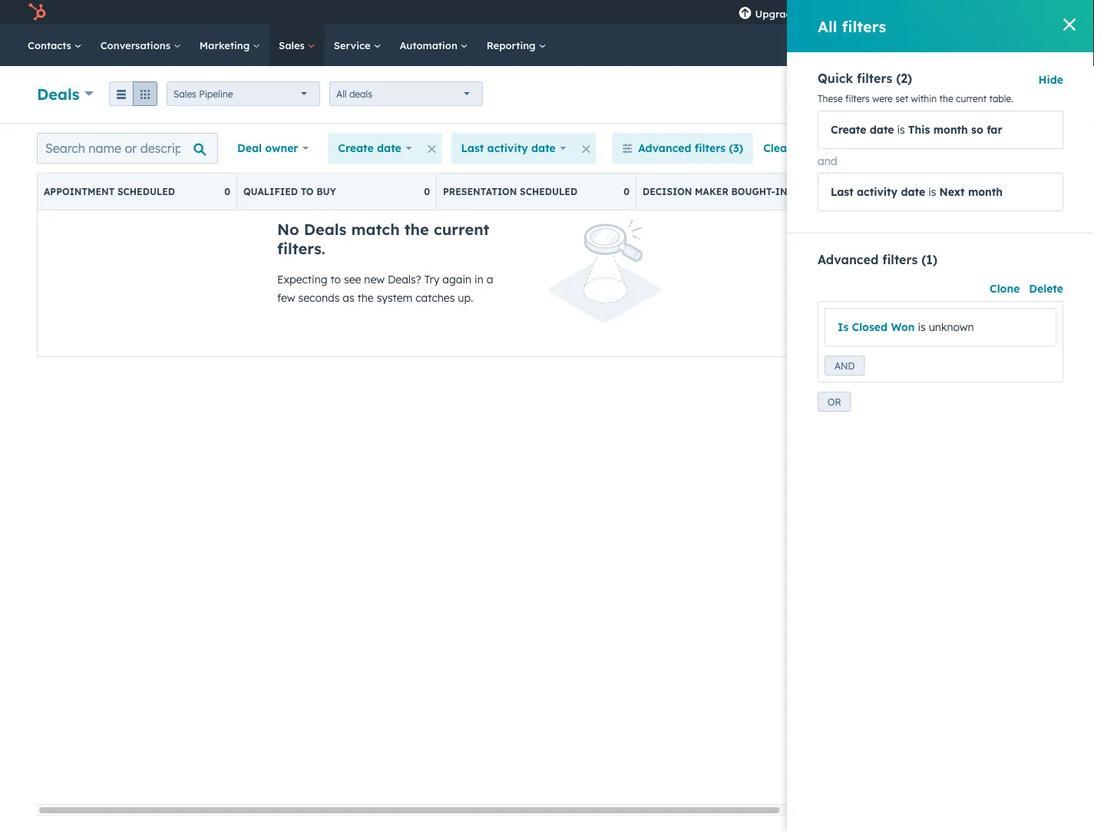 Task type: locate. For each thing, give the bounding box(es) containing it.
0 vertical spatial sales
[[279, 39, 308, 51]]

1 horizontal spatial sales
[[279, 39, 308, 51]]

save
[[985, 141, 1011, 155]]

0 horizontal spatial the
[[358, 291, 374, 305]]

0 vertical spatial is
[[898, 123, 906, 136]]

1 horizontal spatial last
[[831, 185, 854, 199]]

current down "presentation"
[[434, 220, 490, 239]]

closed wo
[[1043, 186, 1095, 197]]

0 horizontal spatial create
[[338, 141, 374, 155]]

deals
[[350, 88, 373, 100]]

1 horizontal spatial create
[[831, 123, 867, 136]]

or
[[828, 396, 842, 408]]

2 scheduled from the left
[[520, 186, 578, 197]]

the inside 'expecting to see new deals? try again in a few seconds as the system catches up.'
[[358, 291, 374, 305]]

calling icon button
[[814, 2, 840, 22]]

sales inside popup button
[[174, 88, 197, 100]]

2 horizontal spatial the
[[940, 93, 954, 105]]

these filters were set within the current table.
[[818, 93, 1014, 105]]

0 vertical spatial advanced
[[639, 141, 692, 155]]

unknown
[[930, 320, 975, 334]]

1 horizontal spatial all
[[796, 141, 809, 155]]

sales left service
[[279, 39, 308, 51]]

0 horizontal spatial to
[[301, 186, 314, 197]]

search image
[[1063, 40, 1073, 51]]

the right within
[[940, 93, 954, 105]]

delete
[[1030, 282, 1064, 295]]

last
[[461, 141, 484, 155], [831, 185, 854, 199]]

activity inside popup button
[[488, 141, 528, 155]]

catches
[[416, 291, 455, 305]]

scheduled for appointment scheduled
[[118, 186, 175, 197]]

all for all deals
[[337, 88, 347, 100]]

sales link
[[270, 25, 325, 66]]

create left deal
[[995, 89, 1024, 100]]

0 vertical spatial last
[[461, 141, 484, 155]]

actions button
[[839, 82, 906, 107]]

create up board
[[831, 123, 867, 136]]

reporting link
[[478, 25, 556, 66]]

2 vertical spatial create
[[338, 141, 374, 155]]

menu
[[728, 0, 1077, 25]]

expecting
[[277, 273, 328, 286]]

1 horizontal spatial to
[[331, 273, 341, 286]]

1 0 from the left
[[224, 186, 231, 197]]

closed left wo
[[1043, 186, 1081, 197]]

2 horizontal spatial all
[[818, 17, 838, 36]]

create inside popup button
[[338, 141, 374, 155]]

few
[[277, 291, 295, 305]]

filters for quick filters (2)
[[858, 71, 893, 86]]

create down all deals
[[338, 141, 374, 155]]

the right as at the left of page
[[358, 291, 374, 305]]

date up board actions on the right top of the page
[[870, 123, 895, 136]]

0 left qualified on the left top of the page
[[224, 186, 231, 197]]

0 down and
[[824, 186, 830, 197]]

0 horizontal spatial current
[[434, 220, 490, 239]]

1 vertical spatial sales
[[174, 88, 197, 100]]

fix
[[1029, 6, 1040, 18]]

deal
[[237, 141, 262, 155]]

save view button
[[950, 133, 1058, 164]]

vhs can fix it!
[[986, 6, 1052, 18]]

menu containing vhs can fix it!
[[728, 0, 1077, 25]]

advanced inside button
[[639, 141, 692, 155]]

to left the see
[[331, 273, 341, 286]]

clone
[[991, 282, 1021, 295]]

advanced for advanced filters (1)
[[818, 252, 879, 267]]

1 vertical spatial current
[[434, 220, 490, 239]]

activity up presentation scheduled
[[488, 141, 528, 155]]

1 vertical spatial to
[[331, 273, 341, 286]]

3 0 from the left
[[624, 186, 630, 197]]

the
[[940, 93, 954, 105], [405, 220, 429, 239], [358, 291, 374, 305]]

closed right is
[[853, 320, 888, 334]]

filters for these filters were set within the current table.
[[846, 93, 870, 105]]

2 vertical spatial the
[[358, 291, 374, 305]]

sales for sales pipeline
[[174, 88, 197, 100]]

to left buy
[[301, 186, 314, 197]]

last up "presentation"
[[461, 141, 484, 155]]

the inside no deals match the current filters.
[[405, 220, 429, 239]]

create inside "button"
[[995, 89, 1024, 100]]

0 left "presentation"
[[424, 186, 430, 197]]

1 vertical spatial all
[[337, 88, 347, 100]]

0 vertical spatial all
[[818, 17, 838, 36]]

0
[[224, 186, 231, 197], [424, 186, 430, 197], [624, 186, 630, 197], [824, 186, 830, 197]]

last inside popup button
[[461, 141, 484, 155]]

activity
[[488, 141, 528, 155], [858, 185, 898, 199]]

1 horizontal spatial is
[[919, 320, 927, 334]]

1 horizontal spatial advanced
[[818, 252, 879, 267]]

deals right the no
[[304, 220, 347, 239]]

is left 'next'
[[929, 185, 937, 199]]

create for create date is this month so far
[[831, 123, 867, 136]]

date down all deals popup button
[[377, 141, 402, 155]]

advanced filters (1)
[[818, 252, 938, 267]]

sent
[[898, 186, 922, 197]]

the right match
[[405, 220, 429, 239]]

to
[[301, 186, 314, 197], [331, 273, 341, 286]]

qualified to buy
[[244, 186, 336, 197]]

0 horizontal spatial all
[[337, 88, 347, 100]]

1 vertical spatial the
[[405, 220, 429, 239]]

advanced up decision at the top
[[639, 141, 692, 155]]

1 vertical spatial closed
[[853, 320, 888, 334]]

2 horizontal spatial create
[[995, 89, 1024, 100]]

all left marketplaces icon
[[818, 17, 838, 36]]

all right clear
[[796, 141, 809, 155]]

contract
[[843, 186, 895, 197]]

notifications image
[[936, 7, 950, 21]]

0 horizontal spatial is
[[898, 123, 906, 136]]

these
[[818, 93, 843, 105]]

0 left decision at the top
[[624, 186, 630, 197]]

0 horizontal spatial last
[[461, 141, 484, 155]]

0 vertical spatial the
[[940, 93, 954, 105]]

is right won
[[919, 320, 927, 334]]

advanced up is
[[818, 252, 879, 267]]

upgrade
[[756, 7, 799, 20]]

delete button
[[1030, 280, 1064, 298]]

is left this
[[898, 123, 906, 136]]

all deals button
[[330, 81, 483, 106]]

maker
[[695, 186, 729, 197]]

0 for qualified to buy
[[424, 186, 430, 197]]

it!
[[1043, 6, 1052, 18]]

1 vertical spatial is
[[929, 185, 937, 199]]

2 horizontal spatial is
[[929, 185, 937, 199]]

board
[[839, 141, 871, 155]]

2 vertical spatial all
[[796, 141, 809, 155]]

upgrade image
[[739, 7, 753, 21]]

group
[[109, 81, 158, 106]]

0 vertical spatial deals
[[37, 84, 80, 103]]

0 horizontal spatial activity
[[488, 141, 528, 155]]

scheduled
[[118, 186, 175, 197], [520, 186, 578, 197]]

0 horizontal spatial scheduled
[[118, 186, 175, 197]]

sales left pipeline
[[174, 88, 197, 100]]

1 horizontal spatial activity
[[858, 185, 898, 199]]

sales pipeline button
[[167, 81, 320, 106]]

last down and
[[831, 185, 854, 199]]

1 horizontal spatial closed
[[1043, 186, 1081, 197]]

to inside 'expecting to see new deals? try again in a few seconds as the system catches up.'
[[331, 273, 341, 286]]

0 vertical spatial month
[[934, 123, 969, 136]]

all left deals
[[337, 88, 347, 100]]

current left table.
[[957, 93, 988, 105]]

activity for last activity date is next month
[[858, 185, 898, 199]]

is closed won is unknown
[[838, 320, 975, 334]]

create deal
[[995, 89, 1045, 100]]

conversations
[[100, 39, 174, 51]]

quick
[[818, 71, 854, 86]]

date
[[870, 123, 895, 136], [377, 141, 402, 155], [532, 141, 556, 155], [902, 185, 926, 199]]

is for won
[[919, 320, 927, 334]]

2 vertical spatial is
[[919, 320, 927, 334]]

month left so
[[934, 123, 969, 136]]

scheduled down last activity date popup button
[[520, 186, 578, 197]]

0 vertical spatial current
[[957, 93, 988, 105]]

0 horizontal spatial closed
[[853, 320, 888, 334]]

quick filters (2)
[[818, 71, 913, 86]]

terry turtle image
[[969, 5, 982, 19]]

filters for advanced filters (1)
[[883, 252, 919, 267]]

1 horizontal spatial deals
[[304, 220, 347, 239]]

again
[[443, 273, 472, 286]]

deals inside no deals match the current filters.
[[304, 220, 347, 239]]

clear all button
[[754, 133, 819, 164]]

scheduled down "search name or description" search field
[[118, 186, 175, 197]]

view
[[1015, 141, 1039, 155]]

all inside popup button
[[337, 88, 347, 100]]

1 vertical spatial activity
[[858, 185, 898, 199]]

1 vertical spatial last
[[831, 185, 854, 199]]

0 vertical spatial activity
[[488, 141, 528, 155]]

in
[[776, 186, 788, 197]]

4 0 from the left
[[824, 186, 830, 197]]

up.
[[458, 291, 474, 305]]

menu item
[[810, 0, 813, 25]]

1 vertical spatial deals
[[304, 220, 347, 239]]

0 horizontal spatial sales
[[174, 88, 197, 100]]

month right 'next'
[[969, 185, 1004, 199]]

all
[[818, 17, 838, 36], [337, 88, 347, 100], [796, 141, 809, 155]]

2 0 from the left
[[424, 186, 430, 197]]

notifications button
[[930, 0, 956, 25]]

create
[[995, 89, 1024, 100], [831, 123, 867, 136], [338, 141, 374, 155]]

0 horizontal spatial deals
[[37, 84, 80, 103]]

filters inside button
[[695, 141, 726, 155]]

1 horizontal spatial scheduled
[[520, 186, 578, 197]]

within
[[912, 93, 938, 105]]

1 vertical spatial advanced
[[818, 252, 879, 267]]

month
[[934, 123, 969, 136], [969, 185, 1004, 199]]

activity down board actions popup button
[[858, 185, 898, 199]]

date up presentation scheduled
[[532, 141, 556, 155]]

0 vertical spatial create
[[995, 89, 1024, 100]]

1 vertical spatial create
[[831, 123, 867, 136]]

deals down 'contacts' link
[[37, 84, 80, 103]]

calling icon image
[[820, 6, 834, 20]]

1 scheduled from the left
[[118, 186, 175, 197]]

deals
[[37, 84, 80, 103], [304, 220, 347, 239]]

1 horizontal spatial the
[[405, 220, 429, 239]]

0 vertical spatial to
[[301, 186, 314, 197]]

is for date
[[929, 185, 937, 199]]

filters.
[[277, 239, 326, 258]]

advanced filters (3)
[[639, 141, 744, 155]]

won
[[892, 320, 916, 334]]

clone button
[[991, 280, 1021, 298]]

0 horizontal spatial advanced
[[639, 141, 692, 155]]

is
[[898, 123, 906, 136], [929, 185, 937, 199], [919, 320, 927, 334]]



Task type: describe. For each thing, give the bounding box(es) containing it.
marketplaces image
[[853, 7, 866, 21]]

automation link
[[391, 25, 478, 66]]

deals button
[[37, 83, 94, 105]]

date left 'next'
[[902, 185, 926, 199]]

(2)
[[897, 71, 913, 86]]

all for all filters
[[818, 17, 838, 36]]

create date button
[[328, 133, 422, 164]]

presentation
[[443, 186, 517, 197]]

(3)
[[730, 141, 744, 155]]

as
[[343, 291, 355, 305]]

far
[[987, 123, 1003, 136]]

no deals match the current filters.
[[277, 220, 490, 258]]

qualified
[[244, 186, 298, 197]]

(1)
[[922, 252, 938, 267]]

a
[[487, 273, 494, 286]]

scheduled for presentation scheduled
[[520, 186, 578, 197]]

create for create date
[[338, 141, 374, 155]]

so
[[972, 123, 984, 136]]

to for expecting
[[331, 273, 341, 286]]

wo
[[1083, 186, 1095, 197]]

match
[[352, 220, 400, 239]]

and button
[[825, 356, 866, 376]]

and
[[818, 154, 838, 168]]

Search HubSpot search field
[[879, 32, 1067, 58]]

0 for appointment scheduled
[[224, 186, 231, 197]]

last activity date
[[461, 141, 556, 155]]

contacts
[[28, 39, 74, 51]]

and
[[835, 360, 856, 372]]

bought-
[[732, 186, 776, 197]]

contract sent
[[843, 186, 922, 197]]

conversations link
[[91, 25, 190, 66]]

marketing link
[[190, 25, 270, 66]]

all filters
[[818, 17, 887, 36]]

set
[[896, 93, 909, 105]]

save view
[[985, 141, 1039, 155]]

help button
[[879, 0, 905, 25]]

sales for sales
[[279, 39, 308, 51]]

reporting
[[487, 39, 539, 51]]

import
[[929, 89, 959, 100]]

service
[[334, 39, 374, 51]]

hubspot image
[[28, 3, 46, 22]]

see
[[344, 273, 361, 286]]

last for last activity date
[[461, 141, 484, 155]]

1 vertical spatial month
[[969, 185, 1004, 199]]

deals inside popup button
[[37, 84, 80, 103]]

is
[[838, 320, 849, 334]]

seconds
[[298, 291, 340, 305]]

group inside deals banner
[[109, 81, 158, 106]]

board actions button
[[819, 133, 941, 164]]

contacts link
[[18, 25, 91, 66]]

marketplaces button
[[843, 0, 876, 25]]

1 horizontal spatial current
[[957, 93, 988, 105]]

no
[[277, 220, 299, 239]]

last for last activity date is next month
[[831, 185, 854, 199]]

all inside button
[[796, 141, 809, 155]]

vhs
[[986, 6, 1006, 18]]

0 vertical spatial closed
[[1043, 186, 1081, 197]]

hubspot link
[[18, 3, 58, 22]]

last activity date button
[[451, 133, 577, 164]]

create date
[[338, 141, 402, 155]]

next
[[940, 185, 966, 199]]

activity for last activity date
[[488, 141, 528, 155]]

close image
[[1064, 18, 1077, 31]]

0 for decision maker bought-in
[[824, 186, 830, 197]]

appointment scheduled
[[44, 186, 175, 197]]

try
[[425, 273, 440, 286]]

pipeline
[[199, 88, 233, 100]]

appointment
[[44, 186, 115, 197]]

advanced for advanced filters (3)
[[639, 141, 692, 155]]

sales pipeline
[[174, 88, 233, 100]]

create deal button
[[982, 82, 1058, 107]]

to for qualified
[[301, 186, 314, 197]]

Search name or description search field
[[37, 133, 218, 164]]

deal
[[1026, 89, 1045, 100]]

owner
[[265, 141, 299, 155]]

import button
[[916, 82, 973, 107]]

all deals
[[337, 88, 373, 100]]

table.
[[990, 93, 1014, 105]]

create for create deal
[[995, 89, 1024, 100]]

in
[[475, 273, 484, 286]]

expecting to see new deals? try again in a few seconds as the system catches up.
[[277, 273, 494, 305]]

advanced filters (3) button
[[613, 133, 754, 164]]

decision
[[643, 186, 693, 197]]

filters for all filters
[[843, 17, 887, 36]]

create date is this month so far
[[831, 123, 1003, 136]]

filters for advanced filters (3)
[[695, 141, 726, 155]]

deals banner
[[37, 78, 1058, 108]]

actions
[[852, 89, 884, 100]]

service link
[[325, 25, 391, 66]]

current inside no deals match the current filters.
[[434, 220, 490, 239]]

0 for presentation scheduled
[[624, 186, 630, 197]]

this
[[909, 123, 931, 136]]

buy
[[317, 186, 336, 197]]

hide button
[[1039, 71, 1064, 89]]

actions
[[874, 141, 912, 155]]

settings image
[[911, 7, 924, 20]]

help image
[[885, 7, 899, 21]]

search button
[[1055, 32, 1081, 58]]

clear all
[[764, 141, 809, 155]]

system
[[377, 291, 413, 305]]

clear
[[764, 141, 792, 155]]

board actions
[[839, 141, 912, 155]]

settings link
[[908, 4, 927, 20]]

new
[[365, 273, 385, 286]]

last activity date is next month
[[831, 185, 1004, 199]]

presentation scheduled
[[443, 186, 578, 197]]



Task type: vqa. For each thing, say whether or not it's contained in the screenshot.
the topmost Deals
yes



